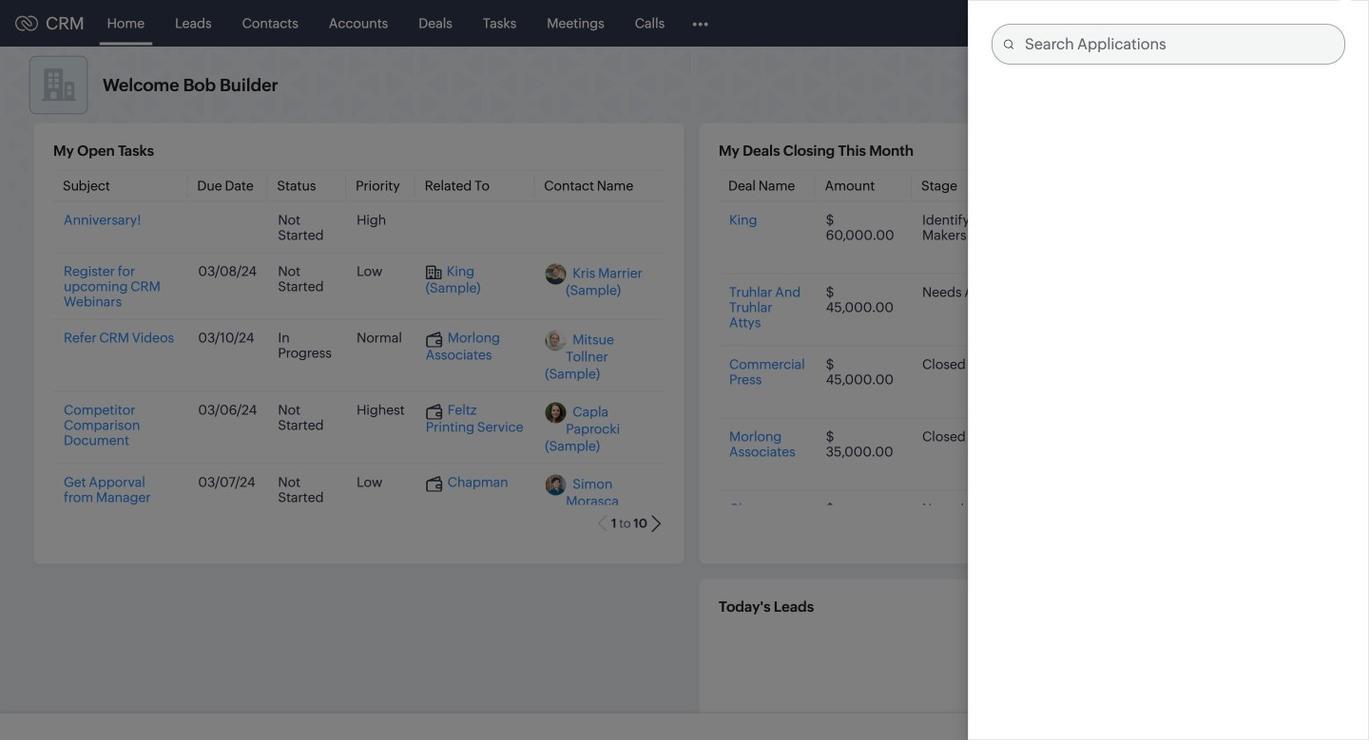 Task type: describe. For each thing, give the bounding box(es) containing it.
search image
[[1128, 15, 1145, 31]]

logo image
[[15, 16, 38, 31]]

search element
[[1117, 0, 1156, 47]]

profile image
[[1283, 8, 1314, 39]]



Task type: locate. For each thing, give the bounding box(es) containing it.
Search Applications text field
[[1013, 25, 1344, 64]]

profile element
[[1272, 0, 1325, 46]]



Task type: vqa. For each thing, say whether or not it's contained in the screenshot.
Calendar image
no



